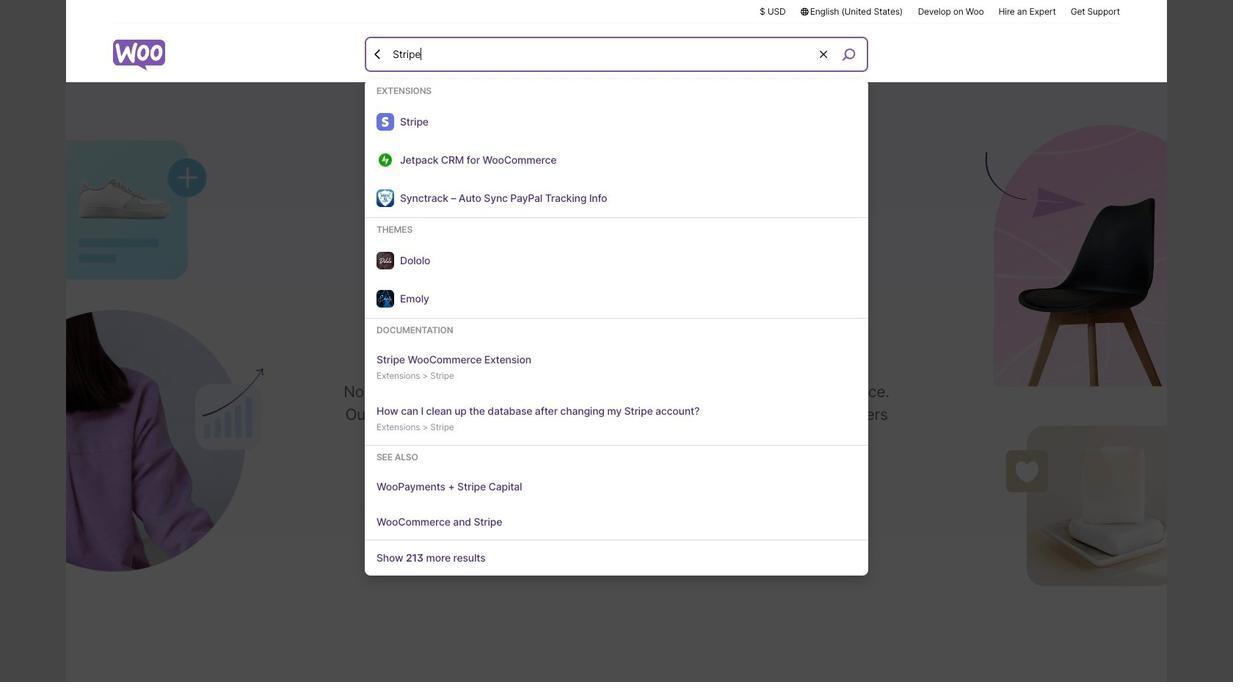 Task type: describe. For each thing, give the bounding box(es) containing it.
3 group from the top
[[365, 325, 869, 446]]

close search image
[[371, 47, 386, 61]]



Task type: vqa. For each thing, say whether or not it's contained in the screenshot.
$79 inside the Blissful $79 annually
no



Task type: locate. For each thing, give the bounding box(es) containing it.
None search field
[[365, 37, 869, 576]]

1 group from the top
[[365, 85, 869, 218]]

group
[[365, 85, 869, 218], [365, 224, 869, 319], [365, 325, 869, 446], [365, 452, 869, 541]]

list box
[[365, 85, 869, 576]]

2 group from the top
[[365, 224, 869, 319]]

4 group from the top
[[365, 452, 869, 541]]

Find extensions, themes, guides, and more… search field
[[389, 39, 818, 70]]



